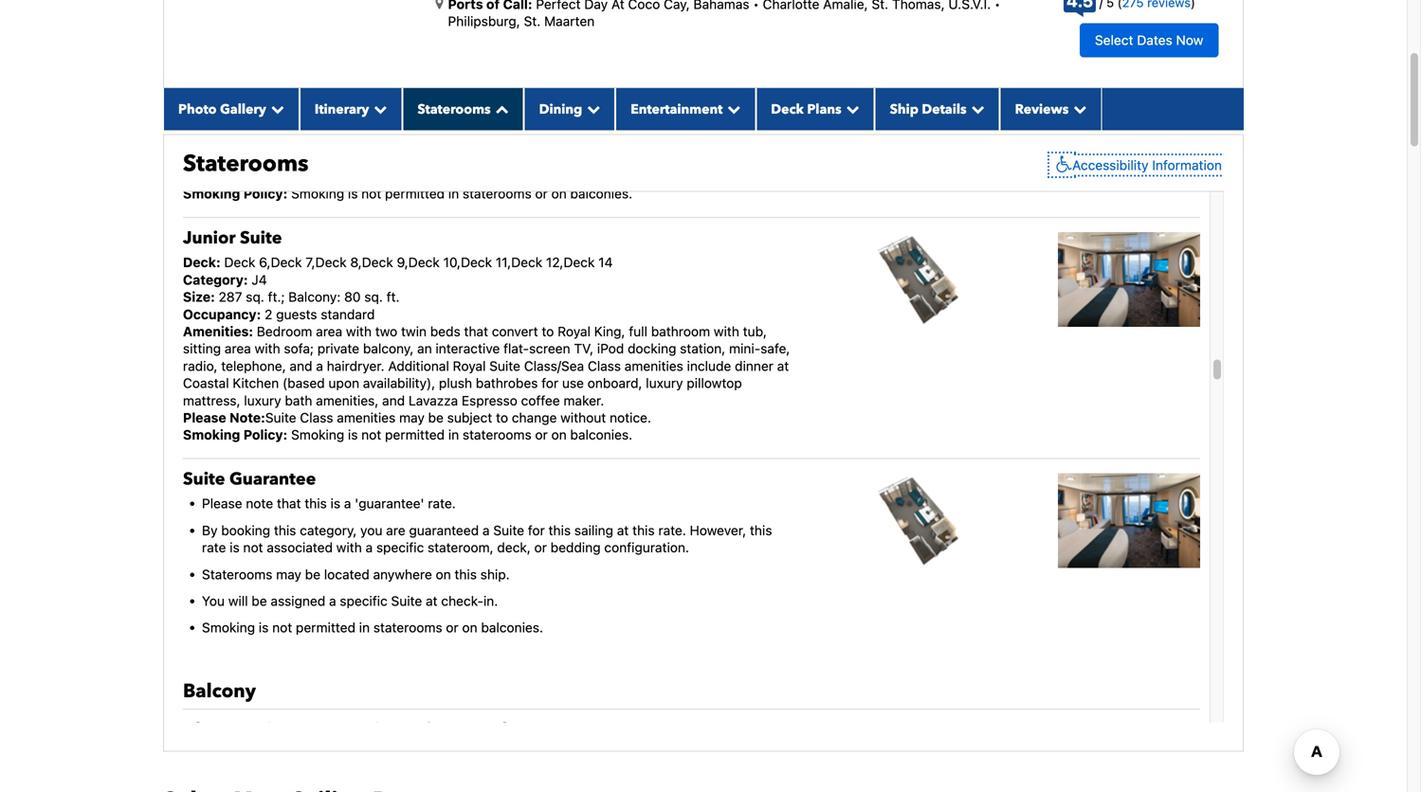 Task type: describe. For each thing, give the bounding box(es) containing it.
guarantee
[[229, 468, 316, 491]]

in down guest
[[448, 186, 459, 202]]

with inside by booking this category, you are guaranteed a suite for this sailing at this rate. however, this rate is not associated with a specific stateroom, deck, or bedding configuration.
[[336, 540, 362, 556]]

for inside 14256 and 14656. (390 sq. ft.; balcony 107 sq. ft.) open bed frames, wider entry door, turning spaces, sitting area with lowered vanity, closet rods and private bathroom with a wider door, roll-in shower, grab bars, fold-down shower bench, hand-held shower head, raised toilet, and a lowered sink. royal caribbean requires guests booked in this category to acknowledge need for the accessible stateroom by completing a guest special needs form. smoking policy: smoking is not permitted in staterooms or on balconies.
[[752, 151, 769, 167]]

however,
[[690, 523, 747, 539]]

safe,
[[761, 341, 790, 357]]

select
[[1095, 32, 1134, 48]]

is inside 14256 and 14656. (390 sq. ft.; balcony 107 sq. ft.) open bed frames, wider entry door, turning spaces, sitting area with lowered vanity, closet rods and private bathroom with a wider door, roll-in shower, grab bars, fold-down shower bench, hand-held shower head, raised toilet, and a lowered sink. royal caribbean requires guests booked in this category to acknowledge need for the accessible stateroom by completing a guest special needs form. smoking policy: smoking is not permitted in staterooms or on balconies.
[[348, 186, 358, 202]]

12,deck
[[546, 255, 595, 270]]

interactive
[[436, 341, 500, 357]]

full
[[629, 324, 648, 340]]

this up configuration.
[[633, 523, 655, 539]]

11,deck
[[496, 255, 543, 270]]

with up raised
[[543, 117, 569, 133]]

ship details
[[890, 100, 967, 118]]

0 vertical spatial door,
[[594, 100, 625, 115]]

view
[[363, 719, 404, 742]]

14656.
[[487, 82, 530, 98]]

be for a
[[252, 594, 267, 609]]

maker.
[[564, 393, 604, 409]]

chevron down image for photo gallery
[[266, 102, 284, 116]]

10,deck
[[443, 255, 492, 270]]

in.
[[484, 594, 498, 609]]

0 vertical spatial wider
[[522, 100, 555, 115]]

and right toilet,
[[608, 134, 631, 150]]

smoking down bath
[[291, 427, 344, 443]]

you will be assigned a specific suite at check-in.
[[202, 594, 498, 609]]

smoking down mattress,
[[183, 427, 240, 443]]

dining
[[539, 100, 583, 118]]

sq. up entry
[[566, 82, 585, 98]]

for inside by booking this category, you are guaranteed a suite for this sailing at this rate. however, this rate is not associated with a specific stateroom, deck, or bedding configuration.
[[528, 523, 545, 539]]

1 vertical spatial door,
[[620, 117, 652, 133]]

plush
[[439, 376, 472, 391]]

smoking down accessible
[[183, 186, 240, 202]]

select          dates now
[[1095, 32, 1204, 48]]

at inside 'bedroom area with two twin beds that convert to royal king, full bathroom with tub, sitting area with sofa; private balcony, an interactive flat-screen tv, ipod docking station, mini-safe, radio, telephone, and a hairdryer. additional royal suite class/sea class amenities include dinner at coastal kitchen (based upon availability), plush bathrobes for use onboard, luxury pillowtop mattress, luxury bath amenities, and lavazza espresso coffee maker. please note: suite class amenities may be subject to change without notice. smoking policy: smoking is not permitted in staterooms or on balconies.'
[[777, 358, 789, 374]]

needs
[[506, 169, 545, 184]]

1 vertical spatial lowered
[[645, 134, 693, 150]]

cabin image for deck 6,deck 7,deck 8,deck 9,deck 10,deck 11,deck 12,deck 14 deck on wonder of the seas image
[[1058, 232, 1201, 327]]

include
[[687, 358, 732, 374]]

2 horizontal spatial royal
[[558, 324, 591, 340]]

14256
[[419, 82, 457, 98]]

bath
[[285, 393, 312, 409]]

sailing
[[575, 523, 614, 539]]

not inside 14256 and 14656. (390 sq. ft.; balcony 107 sq. ft.) open bed frames, wider entry door, turning spaces, sitting area with lowered vanity, closet rods and private bathroom with a wider door, roll-in shower, grab bars, fold-down shower bench, hand-held shower head, raised toilet, and a lowered sink. royal caribbean requires guests booked in this category to acknowledge need for the accessible stateroom by completing a guest special needs form. smoking policy: smoking is not permitted in staterooms or on balconies.
[[362, 186, 382, 202]]

a inside 'bedroom area with two twin beds that convert to royal king, full bathroom with tub, sitting area with sofa; private balcony, an interactive flat-screen tv, ipod docking station, mini-safe, radio, telephone, and a hairdryer. additional royal suite class/sea class amenities include dinner at coastal kitchen (based upon availability), plush bathrobes for use onboard, luxury pillowtop mattress, luxury bath amenities, and lavazza espresso coffee maker. please note: suite class amenities may be subject to change without notice. smoking policy: smoking is not permitted in staterooms or on balconies.'
[[316, 358, 323, 374]]

sofa;
[[284, 341, 314, 357]]

guests inside 14256 and 14656. (390 sq. ft.; balcony 107 sq. ft.) open bed frames, wider entry door, turning spaces, sitting area with lowered vanity, closet rods and private bathroom with a wider door, roll-in shower, grab bars, fold-down shower bench, hand-held shower head, raised toilet, and a lowered sink. royal caribbean requires guests booked in this category to acknowledge need for the accessible stateroom by completing a guest special needs form. smoking policy: smoking is not permitted in staterooms or on balconies.
[[425, 151, 467, 167]]

0 vertical spatial lowered
[[242, 117, 291, 133]]

are
[[386, 523, 406, 539]]

royal inside 14256 and 14656. (390 sq. ft.; balcony 107 sq. ft.) open bed frames, wider entry door, turning spaces, sitting area with lowered vanity, closet rods and private bathroom with a wider door, roll-in shower, grab bars, fold-down shower bench, hand-held shower head, raised toilet, and a lowered sink. royal caribbean requires guests booked in this category to acknowledge need for the accessible stateroom by completing a guest special needs form. smoking policy: smoking is not permitted in staterooms or on balconies.
[[269, 151, 302, 167]]

this up check-
[[455, 567, 477, 583]]

1 horizontal spatial balcony
[[481, 719, 547, 742]]

14256 and 14656. (390 sq. ft.; balcony 107 sq. ft.) open bed frames, wider entry door, turning spaces, sitting area with lowered vanity, closet rods and private bathroom with a wider door, roll-in shower, grab bars, fold-down shower bench, hand-held shower head, raised toilet, and a lowered sink. royal caribbean requires guests booked in this category to acknowledge need for the accessible stateroom by completing a guest special needs form. smoking policy: smoking is not permitted in staterooms or on balconies.
[[183, 82, 792, 202]]

balconies. inside 14256 and 14656. (390 sq. ft.; balcony 107 sq. ft.) open bed frames, wider entry door, turning spaces, sitting area with lowered vanity, closet rods and private bathroom with a wider door, roll-in shower, grab bars, fold-down shower bench, hand-held shower head, raised toilet, and a lowered sink. royal caribbean requires guests booked in this category to acknowledge need for the accessible stateroom by completing a guest special needs form. smoking policy: smoking is not permitted in staterooms or on balconies.
[[570, 186, 633, 202]]

ship.
[[481, 567, 510, 583]]

1 horizontal spatial amenities
[[625, 358, 684, 374]]

bathroom inside 14256 and 14656. (390 sq. ft.; balcony 107 sq. ft.) open bed frames, wider entry door, turning spaces, sitting area with lowered vanity, closet rods and private bathroom with a wider door, roll-in shower, grab bars, fold-down shower bench, hand-held shower head, raised toilet, and a lowered sink. royal caribbean requires guests booked in this category to acknowledge need for the accessible stateroom by completing a guest special needs form. smoking policy: smoking is not permitted in staterooms or on balconies.
[[481, 117, 540, 133]]

guaranteed
[[409, 523, 479, 539]]

spaces,
[[676, 100, 724, 115]]

1 horizontal spatial to
[[542, 324, 554, 340]]

pillowtop
[[687, 376, 742, 391]]

cabin image for  deck on wonder of the seas image
[[1058, 474, 1201, 568]]

not inside 'bedroom area with two twin beds that convert to royal king, full bathroom with tub, sitting area with sofa; private balcony, an interactive flat-screen tv, ipod docking station, mini-safe, radio, telephone, and a hairdryer. additional royal suite class/sea class amenities include dinner at coastal kitchen (based upon availability), plush bathrobes for use onboard, luxury pillowtop mattress, luxury bath amenities, and lavazza espresso coffee maker. please note: suite class amenities may be subject to change without notice. smoking policy: smoking is not permitted in staterooms or on balconies.'
[[362, 427, 382, 443]]

sq. left ft.
[[364, 289, 383, 305]]

grab
[[745, 117, 773, 133]]

balcony,
[[363, 341, 414, 357]]

guest
[[418, 169, 454, 184]]

suite up 'by'
[[183, 468, 225, 491]]

toilet,
[[570, 134, 604, 150]]

a down turning at top left
[[634, 134, 641, 150]]

fold-
[[217, 134, 247, 150]]

1 vertical spatial may
[[276, 567, 302, 583]]

special
[[458, 169, 502, 184]]

chevron down image inside reviews dropdown button
[[1069, 102, 1087, 116]]

sink.
[[697, 134, 725, 150]]

14
[[599, 255, 613, 270]]

deck plans
[[771, 100, 842, 118]]

telephone,
[[221, 358, 286, 374]]

requires
[[372, 151, 422, 167]]

radio,
[[183, 358, 218, 374]]

'guarantee'
[[355, 496, 424, 512]]

flat-
[[504, 341, 529, 357]]

kitchen
[[233, 376, 279, 391]]

please note that this is a 'guarantee' rate.
[[202, 496, 456, 512]]

1 horizontal spatial area
[[225, 341, 251, 357]]

8,deck
[[350, 255, 393, 270]]

for inside 'bedroom area with two twin beds that convert to royal king, full bathroom with tub, sitting area with sofa; private balcony, an interactive flat-screen tv, ipod docking station, mini-safe, radio, telephone, and a hairdryer. additional royal suite class/sea class amenities include dinner at coastal kitchen (based upon availability), plush bathrobes for use onboard, luxury pillowtop mattress, luxury bath amenities, and lavazza espresso coffee maker. please note: suite class amenities may be subject to change without notice. smoking policy: smoking is not permitted in staterooms or on balconies.'
[[542, 376, 559, 391]]

suite up bathrobes
[[490, 358, 521, 374]]

category:
[[183, 272, 248, 288]]

in inside 'bedroom area with two twin beds that convert to royal king, full bathroom with tub, sitting area with sofa; private balcony, an interactive flat-screen tv, ipod docking station, mini-safe, radio, telephone, and a hairdryer. additional royal suite class/sea class amenities include dinner at coastal kitchen (based upon availability), plush bathrobes for use onboard, luxury pillowtop mattress, luxury bath amenities, and lavazza espresso coffee maker. please note: suite class amenities may be subject to change without notice. smoking policy: smoking is not permitted in staterooms or on balconies.'
[[448, 427, 459, 443]]

accessibility
[[1073, 157, 1149, 173]]

coastal
[[183, 376, 229, 391]]

or inside by booking this category, you are guaranteed a suite for this sailing at this rate. however, this rate is not associated with a specific stateroom, deck, or bedding configuration.
[[535, 540, 547, 556]]

two
[[375, 324, 398, 340]]

j4
[[252, 272, 267, 288]]

itinerary
[[315, 100, 369, 118]]

2 shower from the left
[[443, 134, 487, 150]]

accessible
[[183, 169, 248, 184]]

0 horizontal spatial to
[[496, 410, 508, 426]]

staterooms inside 'bedroom area with two twin beds that convert to royal king, full bathroom with tub, sitting area with sofa; private balcony, an interactive flat-screen tv, ipod docking station, mini-safe, radio, telephone, and a hairdryer. additional royal suite class/sea class amenities include dinner at coastal kitchen (based upon availability), plush bathrobes for use onboard, luxury pillowtop mattress, luxury bath amenities, and lavazza espresso coffee maker. please note: suite class amenities may be subject to change without notice. smoking policy: smoking is not permitted in staterooms or on balconies.'
[[463, 427, 532, 443]]

1 vertical spatial please
[[202, 496, 242, 512]]

w/large
[[409, 719, 477, 742]]

suite down bath
[[265, 410, 296, 426]]

ft.; for balcony:
[[268, 289, 285, 305]]

note:
[[230, 410, 265, 426]]

or down check-
[[446, 620, 459, 636]]

availability),
[[363, 376, 435, 391]]

now
[[1177, 32, 1204, 48]]

on inside 'bedroom area with two twin beds that convert to royal king, full bathroom with tub, sitting area with sofa; private balcony, an interactive flat-screen tv, ipod docking station, mini-safe, radio, telephone, and a hairdryer. additional royal suite class/sea class amenities include dinner at coastal kitchen (based upon availability), plush bathrobes for use onboard, luxury pillowtop mattress, luxury bath amenities, and lavazza espresso coffee maker. please note: suite class amenities may be subject to change without notice. smoking policy: smoking is not permitted in staterooms or on balconies.'
[[552, 427, 567, 443]]

smoking down by
[[291, 186, 344, 202]]

sitting inside 'bedroom area with two twin beds that convert to royal king, full bathroom with tub, sitting area with sofa; private balcony, an interactive flat-screen tv, ipod docking station, mini-safe, radio, telephone, and a hairdryer. additional royal suite class/sea class amenities include dinner at coastal kitchen (based upon availability), plush bathrobes for use onboard, luxury pillowtop mattress, luxury bath amenities, and lavazza espresso coffee maker. please note: suite class amenities may be subject to change without notice. smoking policy: smoking is not permitted in staterooms or on balconies.'
[[183, 341, 221, 357]]

this up bedding
[[549, 523, 571, 539]]

is up category,
[[331, 496, 341, 512]]

acknowledge
[[633, 151, 714, 167]]

a down requires
[[407, 169, 414, 184]]

suite down anywhere
[[391, 594, 422, 609]]

associated
[[267, 540, 333, 556]]

balconies. inside 'bedroom area with two twin beds that convert to royal king, full bathroom with tub, sitting area with sofa; private balcony, an interactive flat-screen tv, ipod docking station, mini-safe, radio, telephone, and a hairdryer. additional royal suite class/sea class amenities include dinner at coastal kitchen (based upon availability), plush bathrobes for use onboard, luxury pillowtop mattress, luxury bath amenities, and lavazza espresso coffee maker. please note: suite class amenities may be subject to change without notice. smoking policy: smoking is not permitted in staterooms or on balconies.'
[[570, 427, 633, 443]]

stateroom,
[[428, 540, 494, 556]]

6,deck
[[259, 255, 302, 270]]

bathrobes
[[476, 376, 538, 391]]

a up category,
[[344, 496, 351, 512]]

deck,
[[497, 540, 531, 556]]

anywhere
[[373, 567, 432, 583]]

deck inside dropdown button
[[771, 100, 804, 118]]

reviews button
[[1000, 88, 1102, 130]]

raised
[[529, 134, 566, 150]]

in up needs
[[519, 151, 530, 167]]

vanity,
[[294, 117, 333, 133]]

a down 'located'
[[329, 594, 336, 609]]

reviews
[[1015, 100, 1069, 118]]

80
[[344, 289, 361, 305]]

and down sofa;
[[290, 358, 313, 374]]

sq. down j4
[[246, 289, 264, 305]]

map marker image
[[436, 0, 443, 10]]

in down spaces,
[[680, 117, 691, 133]]

staterooms main content
[[154, 0, 1254, 793]]

not inside by booking this category, you are guaranteed a suite for this sailing at this rate. however, this rate is not associated with a specific stateroom, deck, or bedding configuration.
[[243, 540, 263, 556]]

you
[[361, 523, 383, 539]]

this up category,
[[305, 496, 327, 512]]

sq. up spaces,
[[686, 82, 705, 98]]

rate
[[202, 540, 226, 556]]

bathroom inside 'bedroom area with two twin beds that convert to royal king, full bathroom with tub, sitting area with sofa; private balcony, an interactive flat-screen tv, ipod docking station, mini-safe, radio, telephone, and a hairdryer. additional royal suite class/sea class amenities include dinner at coastal kitchen (based upon availability), plush bathrobes for use onboard, luxury pillowtop mattress, luxury bath amenities, and lavazza espresso coffee maker. please note: suite class amenities may be subject to change without notice. smoking policy: smoking is not permitted in staterooms or on balconies.'
[[651, 324, 710, 340]]

on down stateroom,
[[436, 567, 451, 583]]

2 vertical spatial at
[[426, 594, 438, 609]]

form.
[[549, 169, 584, 184]]

the
[[772, 151, 792, 167]]

this up associated
[[274, 523, 296, 539]]

287
[[219, 289, 242, 305]]

private inside 14256 and 14656. (390 sq. ft.; balcony 107 sq. ft.) open bed frames, wider entry door, turning spaces, sitting area with lowered vanity, closet rods and private bathroom with a wider door, roll-in shower, grab bars, fold-down shower bench, hand-held shower head, raised toilet, and a lowered sink. royal caribbean requires guests booked in this category to acknowledge need for the accessible stateroom by completing a guest special needs form. smoking policy: smoking is not permitted in staterooms or on balconies.
[[435, 117, 477, 133]]

held
[[413, 134, 440, 150]]

1 horizontal spatial wider
[[583, 117, 617, 133]]

7,deck
[[306, 255, 347, 270]]

tub,
[[743, 324, 767, 340]]

or inside 'bedroom area with two twin beds that convert to royal king, full bathroom with tub, sitting area with sofa; private balcony, an interactive flat-screen tv, ipod docking station, mini-safe, radio, telephone, and a hairdryer. additional royal suite class/sea class amenities include dinner at coastal kitchen (based upon availability), plush bathrobes for use onboard, luxury pillowtop mattress, luxury bath amenities, and lavazza espresso coffee maker. please note: suite class amenities may be subject to change without notice. smoking policy: smoking is not permitted in staterooms or on balconies.'
[[535, 427, 548, 443]]

hand-
[[377, 134, 413, 150]]

staterooms button
[[402, 88, 524, 130]]

with down standard
[[346, 324, 372, 340]]



Task type: vqa. For each thing, say whether or not it's contained in the screenshot.
of inside the 1134 sq. ft.; Balcony: 212 sq. ft. Up to 8 guests Two level suite with eye-popping features including an exclusive slide from the kids- only bedroom down to the living room below; floor-to-ceiling LEGO wall, air-hockey table and hidden nooks, separate 3D movie theater-style TV room with popcorn machine and a library of video games across multiple gaming systems; wrap-around balcony w/bumper pool table, a climbing experience and full-size whirlpool that with ocean views. Two master bedrooms, King-size bed with Duxiana mattress, two twin-size bunk beds, dining room w/kitchenette, two Master bathrooms, tub and shower, living room with double pull-out sofa bed, additional bathroom, interactive flat-screen TV, iPod docking station, mini-safe, radio, telephone, and hairdryer. Additional Royal Suite Class/Star Class amenities include exclusive access to Royal Genie Service, all-day access to Coastal Kitchen, Complimentary: Specialty Restaurants (including Chef¿s Table and a la carte dining, Deluxe Beverage Package, Refreshment Package for guests under legal drinking age, still & sparkling water replenished daily, gratuities, VOOM; expedited boarding & departure, Best Seats in the House in select entertainment venues, priority entrance to many onboard activities, Suite Lounge access, access to Suite Sun Deck, plush bathrobes for use onboard, complimentary: minibar stocked with Coca Cola beverages and water, laundry & pressing services; luxury mattress, pillows and bath amenities, Frette linens, and Lavazza Espresso coffee maker. Please Note: Suite Class amenities may be subject to change without notice. Smoking Policy: Smoking is not permitted in staterooms or on balconies.
no



Task type: locate. For each thing, give the bounding box(es) containing it.
policy: inside 'bedroom area with two twin beds that convert to royal king, full bathroom with tub, sitting area with sofa; private balcony, an interactive flat-screen tv, ipod docking station, mini-safe, radio, telephone, and a hairdryer. additional royal suite class/sea class amenities include dinner at coastal kitchen (based upon availability), plush bathrobes for use onboard, luxury pillowtop mattress, luxury bath amenities, and lavazza espresso coffee maker. please note: suite class amenities may be subject to change without notice. smoking policy: smoking is not permitted in staterooms or on balconies.'
[[244, 427, 288, 443]]

royal
[[269, 151, 302, 167], [558, 324, 591, 340], [453, 358, 486, 374]]

philipsburg,
[[448, 13, 520, 29]]

1 vertical spatial staterooms
[[463, 427, 532, 443]]

staterooms down special
[[463, 186, 532, 202]]

chevron down image inside itinerary dropdown button
[[369, 102, 387, 116]]

bars,
[[183, 134, 214, 150]]

0 vertical spatial that
[[464, 324, 488, 340]]

2 vertical spatial area
[[225, 341, 251, 357]]

1 vertical spatial bathroom
[[651, 324, 710, 340]]

0 vertical spatial to
[[617, 151, 630, 167]]

entertainment button
[[616, 88, 756, 130]]

0 horizontal spatial that
[[277, 496, 301, 512]]

bed
[[445, 100, 468, 115]]

chevron down image inside the deck plans dropdown button
[[842, 102, 860, 116]]

be right "will"
[[252, 594, 267, 609]]

wider up toilet,
[[583, 117, 617, 133]]

balcony up turning at top left
[[609, 82, 658, 98]]

may up assigned
[[276, 567, 302, 583]]

upon
[[329, 376, 359, 391]]

be for anywhere
[[305, 567, 321, 583]]

1 vertical spatial royal
[[558, 324, 591, 340]]

sitting
[[727, 100, 765, 115], [183, 341, 221, 357]]

and up bed
[[461, 82, 484, 98]]

chevron down image inside photo gallery dropdown button
[[266, 102, 284, 116]]

1 horizontal spatial that
[[464, 324, 488, 340]]

1 vertical spatial to
[[542, 324, 554, 340]]

0 vertical spatial deck
[[771, 100, 804, 118]]

staterooms
[[463, 186, 532, 202], [463, 427, 532, 443], [374, 620, 443, 636]]

to
[[617, 151, 630, 167], [542, 324, 554, 340], [496, 410, 508, 426]]

this right however,
[[750, 523, 772, 539]]

ft.; up entry
[[589, 82, 606, 98]]

is down completing
[[348, 186, 358, 202]]

with up 'located'
[[336, 540, 362, 556]]

suite up 6,deck
[[240, 226, 282, 250]]

guests up bedroom
[[276, 307, 317, 322]]

1 horizontal spatial guests
[[425, 151, 467, 167]]

specific inside by booking this category, you are guaranteed a suite for this sailing at this rate. however, this rate is not associated with a specific stateroom, deck, or bedding configuration.
[[376, 540, 424, 556]]

1 horizontal spatial bathroom
[[651, 324, 710, 340]]

gallery
[[220, 100, 266, 118]]

smoking
[[183, 186, 240, 202], [291, 186, 344, 202], [183, 427, 240, 443], [291, 427, 344, 443], [202, 620, 255, 636]]

or right the deck,
[[535, 540, 547, 556]]

category: j4 size: 287 sq. ft.; balcony: 80 sq. ft. occupancy: 2 guests standard amenities:
[[183, 272, 400, 340]]

wider
[[522, 100, 555, 115], [583, 117, 617, 133]]

down
[[247, 134, 280, 150]]

change
[[512, 410, 557, 426]]

please up 'by'
[[202, 496, 242, 512]]

mini-
[[729, 341, 761, 357]]

balconies. down category
[[570, 186, 633, 202]]

chevron down image up the down
[[266, 102, 284, 116]]

this down raised
[[534, 151, 556, 167]]

1 vertical spatial balconies.
[[570, 427, 633, 443]]

for down class/sea
[[542, 376, 559, 391]]

staterooms for the staterooms dropdown button
[[418, 100, 491, 118]]

staterooms for staterooms may be located anywhere on this ship.
[[202, 567, 273, 583]]

0 horizontal spatial shower
[[283, 134, 328, 150]]

1 vertical spatial specific
[[340, 594, 388, 609]]

with up fold-
[[213, 117, 239, 133]]

2
[[265, 307, 273, 322]]

0 horizontal spatial bathroom
[[481, 117, 540, 133]]

2 vertical spatial royal
[[453, 358, 486, 374]]

area up bars,
[[183, 117, 210, 133]]

1 horizontal spatial royal
[[453, 358, 486, 374]]

be inside 'bedroom area with two twin beds that convert to royal king, full bathroom with tub, sitting area with sofa; private balcony, an interactive flat-screen tv, ipod docking station, mini-safe, radio, telephone, and a hairdryer. additional royal suite class/sea class amenities include dinner at coastal kitchen (based upon availability), plush bathrobes for use onboard, luxury pillowtop mattress, luxury bath amenities, and lavazza espresso coffee maker. please note: suite class amenities may be subject to change without notice. smoking policy: smoking is not permitted in staterooms or on balconies.'
[[428, 410, 444, 426]]

on down form.
[[552, 186, 567, 202]]

is down associated
[[259, 620, 269, 636]]

at left check-
[[426, 594, 438, 609]]

not
[[362, 186, 382, 202], [362, 427, 382, 443], [243, 540, 263, 556], [272, 620, 292, 636]]

2 policy: from the top
[[244, 427, 288, 443]]

0 horizontal spatial chevron down image
[[842, 102, 860, 116]]

amenities,
[[316, 393, 379, 409]]

class/sea
[[524, 358, 584, 374]]

1 vertical spatial be
[[305, 567, 321, 583]]

to right category
[[617, 151, 630, 167]]

shower,
[[695, 117, 742, 133]]

ipod
[[597, 341, 624, 357]]

1 vertical spatial private
[[318, 341, 360, 357]]

0 vertical spatial guests
[[425, 151, 467, 167]]

by
[[317, 169, 332, 184]]

photo
[[178, 100, 217, 118]]

please down mattress,
[[183, 410, 226, 426]]

1 vertical spatial balcony
[[183, 679, 256, 705]]

1 vertical spatial luxury
[[244, 393, 281, 409]]

staterooms down anywhere
[[374, 620, 443, 636]]

chevron down image for itinerary
[[369, 102, 387, 116]]

2 vertical spatial staterooms
[[374, 620, 443, 636]]

(390
[[533, 82, 563, 98]]

1 vertical spatial wider
[[583, 117, 617, 133]]

amenities
[[625, 358, 684, 374], [337, 410, 396, 426]]

0 horizontal spatial luxury
[[244, 393, 281, 409]]

on down check-
[[462, 620, 478, 636]]

1 horizontal spatial be
[[305, 567, 321, 583]]

0 horizontal spatial amenities
[[337, 410, 396, 426]]

1 vertical spatial deck
[[224, 255, 256, 270]]

amenities down amenities,
[[337, 410, 396, 426]]

a up stateroom,
[[483, 523, 490, 539]]

staterooms inside dropdown button
[[418, 100, 491, 118]]

may inside 'bedroom area with two twin beds that convert to royal king, full bathroom with tub, sitting area with sofa; private balcony, an interactive flat-screen tv, ipod docking station, mini-safe, radio, telephone, and a hairdryer. additional royal suite class/sea class amenities include dinner at coastal kitchen (based upon availability), plush bathrobes for use onboard, luxury pillowtop mattress, luxury bath amenities, and lavazza espresso coffee maker. please note: suite class amenities may be subject to change without notice. smoking policy: smoking is not permitted in staterooms or on balconies.'
[[399, 410, 425, 426]]

category
[[560, 151, 614, 167]]

at inside by booking this category, you are guaranteed a suite for this sailing at this rate. however, this rate is not associated with a specific stateroom, deck, or bedding configuration.
[[617, 523, 629, 539]]

1 vertical spatial that
[[277, 496, 301, 512]]

sitting up grab
[[727, 100, 765, 115]]

maarten
[[544, 13, 595, 29]]

rate.
[[428, 496, 456, 512], [659, 523, 686, 539]]

3 chevron down image from the left
[[1069, 102, 1087, 116]]

an
[[417, 341, 432, 357]]

1 vertical spatial class
[[300, 410, 333, 426]]

2 vertical spatial be
[[252, 594, 267, 609]]

is down booking at the bottom of page
[[230, 540, 240, 556]]

2 vertical spatial to
[[496, 410, 508, 426]]

0 horizontal spatial wider
[[522, 100, 555, 115]]

0 vertical spatial luxury
[[646, 376, 683, 391]]

st.
[[524, 13, 541, 29]]

to up "screen"
[[542, 324, 554, 340]]

bathroom up head,
[[481, 117, 540, 133]]

please inside 'bedroom area with two twin beds that convert to royal king, full bathroom with tub, sitting area with sofa; private balcony, an interactive flat-screen tv, ipod docking station, mini-safe, radio, telephone, and a hairdryer. additional royal suite class/sea class amenities include dinner at coastal kitchen (based upon availability), plush bathrobes for use onboard, luxury pillowtop mattress, luxury bath amenities, and lavazza espresso coffee maker. please note: suite class amenities may be subject to change without notice. smoking policy: smoking is not permitted in staterooms or on balconies.'
[[183, 410, 226, 426]]

for up the deck,
[[528, 523, 545, 539]]

balcony right w/large
[[481, 719, 547, 742]]

check-
[[441, 594, 484, 609]]

1 vertical spatial rate.
[[659, 523, 686, 539]]

balcony up ultra
[[183, 679, 256, 705]]

you
[[202, 594, 225, 609]]

private
[[435, 117, 477, 133], [318, 341, 360, 357]]

private up hairdryer.
[[318, 341, 360, 357]]

1 chevron down image from the left
[[842, 102, 860, 116]]

a down you on the left of page
[[366, 540, 373, 556]]

permitted inside 'bedroom area with two twin beds that convert to royal king, full bathroom with tub, sitting area with sofa; private balcony, an interactive flat-screen tv, ipod docking station, mini-safe, radio, telephone, and a hairdryer. additional royal suite class/sea class amenities include dinner at coastal kitchen (based upon availability), plush bathrobes for use onboard, luxury pillowtop mattress, luxury bath amenities, and lavazza espresso coffee maker. please note: suite class amenities may be subject to change without notice. smoking policy: smoking is not permitted in staterooms or on balconies.'
[[385, 427, 445, 443]]

caribbean
[[306, 151, 368, 167]]

0 vertical spatial permitted
[[385, 186, 445, 202]]

1 vertical spatial area
[[316, 324, 343, 340]]

private down bed
[[435, 117, 477, 133]]

mattress,
[[183, 393, 240, 409]]

1 horizontal spatial shower
[[443, 134, 487, 150]]

2 horizontal spatial area
[[316, 324, 343, 340]]

0 vertical spatial bathroom
[[481, 117, 540, 133]]

shower down vanity,
[[283, 134, 328, 150]]

is
[[348, 186, 358, 202], [348, 427, 358, 443], [331, 496, 341, 512], [230, 540, 240, 556], [259, 620, 269, 636]]

rate. inside by booking this category, you are guaranteed a suite for this sailing at this rate. however, this rate is not associated with a specific stateroom, deck, or bedding configuration.
[[659, 523, 686, 539]]

0 horizontal spatial rate.
[[428, 496, 456, 512]]

2 chevron down image from the left
[[967, 102, 985, 116]]

policy: down note:
[[244, 427, 288, 443]]

chevron down image up 'shower,'
[[723, 102, 741, 116]]

roll-
[[655, 117, 680, 133]]

1 shower from the left
[[283, 134, 328, 150]]

photo gallery button
[[163, 88, 300, 130]]

in
[[680, 117, 691, 133], [519, 151, 530, 167], [448, 186, 459, 202], [448, 427, 459, 443], [359, 620, 370, 636]]

ultra spacious ocean view w/large balcony
[[183, 719, 547, 742]]

on down without
[[552, 427, 567, 443]]

1 policy: from the top
[[244, 186, 288, 202]]

chevron down image for dining
[[583, 102, 601, 116]]

by booking this category, you are guaranteed a suite for this sailing at this rate. however, this rate is not associated with a specific stateroom, deck, or bedding configuration.
[[202, 523, 772, 556]]

0 horizontal spatial guests
[[276, 307, 317, 322]]

philipsburg, st. maarten
[[448, 13, 595, 29]]

staterooms may be located anywhere on this ship.
[[202, 567, 510, 583]]

suite inside junior suite deck: deck 6,deck 7,deck 8,deck 9,deck 10,deck 11,deck 12,deck 14
[[240, 226, 282, 250]]

deck plans button
[[756, 88, 875, 130]]

chevron down image inside ship details "dropdown button"
[[967, 102, 985, 116]]

this inside 14256 and 14656. (390 sq. ft.; balcony 107 sq. ft.) open bed frames, wider entry door, turning spaces, sitting area with lowered vanity, closet rods and private bathroom with a wider door, roll-in shower, grab bars, fold-down shower bench, hand-held shower head, raised toilet, and a lowered sink. royal caribbean requires guests booked in this category to acknowledge need for the accessible stateroom by completing a guest special needs form. smoking policy: smoking is not permitted in staterooms or on balconies.
[[534, 151, 556, 167]]

0 horizontal spatial may
[[276, 567, 302, 583]]

1 vertical spatial staterooms
[[183, 148, 309, 180]]

suite
[[240, 226, 282, 250], [490, 358, 521, 374], [265, 410, 296, 426], [183, 468, 225, 491], [493, 523, 525, 539], [391, 594, 422, 609]]

2 vertical spatial balcony
[[481, 719, 547, 742]]

permitted
[[385, 186, 445, 202], [385, 427, 445, 443], [296, 620, 356, 636]]

deck left plans
[[771, 100, 804, 118]]

class down "ipod"
[[588, 358, 621, 374]]

select          dates now link
[[1080, 23, 1219, 57]]

be down associated
[[305, 567, 321, 583]]

smoking down "will"
[[202, 620, 255, 636]]

royal down interactive
[[453, 358, 486, 374]]

1 horizontal spatial may
[[399, 410, 425, 426]]

0 vertical spatial area
[[183, 117, 210, 133]]

0 vertical spatial at
[[777, 358, 789, 374]]

0 vertical spatial be
[[428, 410, 444, 426]]

or down change
[[535, 427, 548, 443]]

1 vertical spatial permitted
[[385, 427, 445, 443]]

spacious
[[227, 719, 301, 742]]

with up the telephone,
[[255, 341, 280, 357]]

9,deck
[[397, 255, 440, 270]]

2 chevron down image from the left
[[369, 102, 387, 116]]

chevron down image for plans
[[842, 102, 860, 116]]

balcony inside 14256 and 14656. (390 sq. ft.; balcony 107 sq. ft.) open bed frames, wider entry door, turning spaces, sitting area with lowered vanity, closet rods and private bathroom with a wider door, roll-in shower, grab bars, fold-down shower bench, hand-held shower head, raised toilet, and a lowered sink. royal caribbean requires guests booked in this category to acknowledge need for the accessible stateroom by completing a guest special needs form. smoking policy: smoking is not permitted in staterooms or on balconies.
[[609, 82, 658, 98]]

convert
[[492, 324, 538, 340]]

sitting inside 14256 and 14656. (390 sq. ft.; balcony 107 sq. ft.) open bed frames, wider entry door, turning spaces, sitting area with lowered vanity, closet rods and private bathroom with a wider door, roll-in shower, grab bars, fold-down shower bench, hand-held shower head, raised toilet, and a lowered sink. royal caribbean requires guests booked in this category to acknowledge need for the accessible stateroom by completing a guest special needs form. smoking policy: smoking is not permitted in staterooms or on balconies.
[[727, 100, 765, 115]]

or inside 14256 and 14656. (390 sq. ft.; balcony 107 sq. ft.) open bed frames, wider entry door, turning spaces, sitting area with lowered vanity, closet rods and private bathroom with a wider door, roll-in shower, grab bars, fold-down shower bench, hand-held shower head, raised toilet, and a lowered sink. royal caribbean requires guests booked in this category to acknowledge need for the accessible stateroom by completing a guest special needs form. smoking policy: smoking is not permitted in staterooms or on balconies.
[[535, 186, 548, 202]]

chevron down image for details
[[967, 102, 985, 116]]

station,
[[680, 341, 726, 357]]

1 vertical spatial for
[[542, 376, 559, 391]]

0 vertical spatial rate.
[[428, 496, 456, 512]]

0 vertical spatial balcony
[[609, 82, 658, 98]]

ft.
[[387, 289, 400, 305]]

chevron up image
[[491, 102, 509, 116]]

open
[[408, 100, 441, 115]]

2 vertical spatial balconies.
[[481, 620, 543, 636]]

1 vertical spatial guests
[[276, 307, 317, 322]]

chevron down image
[[266, 102, 284, 116], [369, 102, 387, 116], [583, 102, 601, 116], [723, 102, 741, 116]]

in down subject
[[448, 427, 459, 443]]

1 vertical spatial policy:
[[244, 427, 288, 443]]

suite inside by booking this category, you are guaranteed a suite for this sailing at this rate. however, this rate is not associated with a specific stateroom, deck, or bedding configuration.
[[493, 523, 525, 539]]

1 vertical spatial sitting
[[183, 341, 221, 357]]

is inside 'bedroom area with two twin beds that convert to royal king, full bathroom with tub, sitting area with sofa; private balcony, an interactive flat-screen tv, ipod docking station, mini-safe, radio, telephone, and a hairdryer. additional royal suite class/sea class amenities include dinner at coastal kitchen (based upon availability), plush bathrobes for use onboard, luxury pillowtop mattress, luxury bath amenities, and lavazza espresso coffee maker. please note: suite class amenities may be subject to change without notice. smoking policy: smoking is not permitted in staterooms or on balconies.'
[[348, 427, 358, 443]]

0 horizontal spatial lowered
[[242, 117, 291, 133]]

balconies. down the in.
[[481, 620, 543, 636]]

1 horizontal spatial private
[[435, 117, 477, 133]]

and down open
[[409, 117, 431, 133]]

a down entry
[[572, 117, 580, 133]]

guests
[[425, 151, 467, 167], [276, 307, 317, 322]]

2 vertical spatial permitted
[[296, 620, 356, 636]]

0 vertical spatial class
[[588, 358, 621, 374]]

1 horizontal spatial deck
[[771, 100, 804, 118]]

chevron down image up wheelchair icon at the right of the page
[[1069, 102, 1087, 116]]

stateroom
[[251, 169, 313, 184]]

frames,
[[472, 100, 518, 115]]

that up interactive
[[464, 324, 488, 340]]

or
[[535, 186, 548, 202], [535, 427, 548, 443], [535, 540, 547, 556], [446, 620, 459, 636]]

0 vertical spatial private
[[435, 117, 477, 133]]

to inside 14256 and 14656. (390 sq. ft.; balcony 107 sq. ft.) open bed frames, wider entry door, turning spaces, sitting area with lowered vanity, closet rods and private bathroom with a wider door, roll-in shower, grab bars, fold-down shower bench, hand-held shower head, raised toilet, and a lowered sink. royal caribbean requires guests booked in this category to acknowledge need for the accessible stateroom by completing a guest special needs form. smoking policy: smoking is not permitted in staterooms or on balconies.
[[617, 151, 630, 167]]

chevron down image inside the dining dropdown button
[[583, 102, 601, 116]]

is inside by booking this category, you are guaranteed a suite for this sailing at this rate. however, this rate is not associated with a specific stateroom, deck, or bedding configuration.
[[230, 540, 240, 556]]

0 vertical spatial ft.;
[[589, 82, 606, 98]]

bathroom up station,
[[651, 324, 710, 340]]

standard
[[321, 307, 375, 322]]

with up mini-
[[714, 324, 740, 340]]

0 vertical spatial royal
[[269, 151, 302, 167]]

specific
[[376, 540, 424, 556], [340, 594, 388, 609]]

0 horizontal spatial royal
[[269, 151, 302, 167]]

coffee
[[521, 393, 560, 409]]

0 horizontal spatial sitting
[[183, 341, 221, 357]]

subject
[[447, 410, 492, 426]]

1 horizontal spatial ft.;
[[589, 82, 606, 98]]

to down 'espresso'
[[496, 410, 508, 426]]

area
[[183, 117, 210, 133], [316, 324, 343, 340], [225, 341, 251, 357]]

0 horizontal spatial area
[[183, 117, 210, 133]]

guests up guest
[[425, 151, 467, 167]]

located
[[324, 567, 370, 583]]

area down standard
[[316, 324, 343, 340]]

balconies. down without
[[570, 427, 633, 443]]

private inside 'bedroom area with two twin beds that convert to royal king, full bathroom with tub, sitting area with sofa; private balcony, an interactive flat-screen tv, ipod docking station, mini-safe, radio, telephone, and a hairdryer. additional royal suite class/sea class amenities include dinner at coastal kitchen (based upon availability), plush bathrobes for use onboard, luxury pillowtop mattress, luxury bath amenities, and lavazza espresso coffee maker. please note: suite class amenities may be subject to change without notice. smoking policy: smoking is not permitted in staterooms or on balconies.'
[[318, 341, 360, 357]]

1 horizontal spatial sitting
[[727, 100, 765, 115]]

luxury down docking
[[646, 376, 683, 391]]

0 horizontal spatial deck
[[224, 255, 256, 270]]

1 chevron down image from the left
[[266, 102, 284, 116]]

door, down turning at top left
[[620, 117, 652, 133]]

chevron down image inside entertainment dropdown button
[[723, 102, 741, 116]]

wheelchair image
[[1052, 155, 1073, 174]]

0 vertical spatial may
[[399, 410, 425, 426]]

2 horizontal spatial chevron down image
[[1069, 102, 1087, 116]]

policy: inside 14256 and 14656. (390 sq. ft.; balcony 107 sq. ft.) open bed frames, wider entry door, turning spaces, sitting area with lowered vanity, closet rods and private bathroom with a wider door, roll-in shower, grab bars, fold-down shower bench, hand-held shower head, raised toilet, and a lowered sink. royal caribbean requires guests booked in this category to acknowledge need for the accessible stateroom by completing a guest special needs form. smoking policy: smoking is not permitted in staterooms or on balconies.
[[244, 186, 288, 202]]

head,
[[491, 134, 525, 150]]

use
[[562, 376, 584, 391]]

that inside 'bedroom area with two twin beds that convert to royal king, full bathroom with tub, sitting area with sofa; private balcony, an interactive flat-screen tv, ipod docking station, mini-safe, radio, telephone, and a hairdryer. additional royal suite class/sea class amenities include dinner at coastal kitchen (based upon availability), plush bathrobes for use onboard, luxury pillowtop mattress, luxury bath amenities, and lavazza espresso coffee maker. please note: suite class amenities may be subject to change without notice. smoking policy: smoking is not permitted in staterooms or on balconies.'
[[464, 324, 488, 340]]

bedroom
[[257, 324, 312, 340]]

0 vertical spatial amenities
[[625, 358, 684, 374]]

sitting up radio,
[[183, 341, 221, 357]]

ft.; inside 14256 and 14656. (390 sq. ft.; balcony 107 sq. ft.) open bed frames, wider entry door, turning spaces, sitting area with lowered vanity, closet rods and private bathroom with a wider door, roll-in shower, grab bars, fold-down shower bench, hand-held shower head, raised toilet, and a lowered sink. royal caribbean requires guests booked in this category to acknowledge need for the accessible stateroom by completing a guest special needs form. smoking policy: smoking is not permitted in staterooms or on balconies.
[[589, 82, 606, 98]]

guests inside category: j4 size: 287 sq. ft.; balcony: 80 sq. ft. occupancy: 2 guests standard amenities:
[[276, 307, 317, 322]]

ft.; up 2
[[268, 289, 285, 305]]

0 vertical spatial staterooms
[[418, 100, 491, 118]]

chevron down image for entertainment
[[723, 102, 741, 116]]

suite up the deck,
[[493, 523, 525, 539]]

onboard,
[[588, 376, 643, 391]]

chevron down image left ship
[[842, 102, 860, 116]]

will
[[228, 594, 248, 609]]

2 horizontal spatial at
[[777, 358, 789, 374]]

be
[[428, 410, 444, 426], [305, 567, 321, 583], [252, 594, 267, 609]]

luxury down kitchen
[[244, 393, 281, 409]]

specific down staterooms may be located anywhere on this ship.
[[340, 594, 388, 609]]

0 horizontal spatial ft.;
[[268, 289, 285, 305]]

entertainment
[[631, 100, 723, 118]]

tv,
[[574, 341, 594, 357]]

ship details button
[[875, 88, 1000, 130]]

deck inside junior suite deck: deck 6,deck 7,deck 8,deck 9,deck 10,deck 11,deck 12,deck 14
[[224, 255, 256, 270]]

3 chevron down image from the left
[[583, 102, 601, 116]]

0 vertical spatial balconies.
[[570, 186, 633, 202]]

in down you will be assigned a specific suite at check-in.
[[359, 620, 370, 636]]

0 horizontal spatial be
[[252, 594, 267, 609]]

0 horizontal spatial class
[[300, 410, 333, 426]]

4 chevron down image from the left
[[723, 102, 741, 116]]

ft.; inside category: j4 size: 287 sq. ft.; balcony: 80 sq. ft. occupancy: 2 guests standard amenities:
[[268, 289, 285, 305]]

and down availability),
[[382, 393, 405, 409]]

deck
[[771, 100, 804, 118], [224, 255, 256, 270]]

chevron down image left reviews
[[967, 102, 985, 116]]

1 horizontal spatial rate.
[[659, 523, 686, 539]]

is down amenities,
[[348, 427, 358, 443]]

area inside 14256 and 14656. (390 sq. ft.; balcony 107 sq. ft.) open bed frames, wider entry door, turning spaces, sitting area with lowered vanity, closet rods and private bathroom with a wider door, roll-in shower, grab bars, fold-down shower bench, hand-held shower head, raised toilet, and a lowered sink. royal caribbean requires guests booked in this category to acknowledge need for the accessible stateroom by completing a guest special needs form. smoking policy: smoking is not permitted in staterooms or on balconies.
[[183, 117, 210, 133]]

closet
[[337, 117, 374, 133]]

chevron down image up toilet,
[[583, 102, 601, 116]]

completing
[[335, 169, 404, 184]]

notice.
[[610, 410, 652, 426]]

permitted inside 14256 and 14656. (390 sq. ft.; balcony 107 sq. ft.) open bed frames, wider entry door, turning spaces, sitting area with lowered vanity, closet rods and private bathroom with a wider door, roll-in shower, grab bars, fold-down shower bench, hand-held shower head, raised toilet, and a lowered sink. royal caribbean requires guests booked in this category to acknowledge need for the accessible stateroom by completing a guest special needs form. smoking policy: smoking is not permitted in staterooms or on balconies.
[[385, 186, 445, 202]]

additional
[[388, 358, 449, 374]]

need
[[718, 151, 748, 167]]

not down assigned
[[272, 620, 292, 636]]

0 horizontal spatial balcony
[[183, 679, 256, 705]]

by
[[202, 523, 218, 539]]

2 vertical spatial for
[[528, 523, 545, 539]]

staterooms inside 14256 and 14656. (390 sq. ft.; balcony 107 sq. ft.) open bed frames, wider entry door, turning spaces, sitting area with lowered vanity, closet rods and private bathroom with a wider door, roll-in shower, grab bars, fold-down shower bench, hand-held shower head, raised toilet, and a lowered sink. royal caribbean requires guests booked in this category to acknowledge need for the accessible stateroom by completing a guest special needs form. smoking policy: smoking is not permitted in staterooms or on balconies.
[[463, 186, 532, 202]]

without
[[561, 410, 606, 426]]

bedroom area with two twin beds that convert to royal king, full bathroom with tub, sitting area with sofa; private balcony, an interactive flat-screen tv, ipod docking station, mini-safe, radio, telephone, and a hairdryer. additional royal suite class/sea class amenities include dinner at coastal kitchen (based upon availability), plush bathrobes for use onboard, luxury pillowtop mattress, luxury bath amenities, and lavazza espresso coffee maker. please note: suite class amenities may be subject to change without notice. smoking policy: smoking is not permitted in staterooms or on balconies.
[[183, 324, 790, 443]]

chevron down image
[[842, 102, 860, 116], [967, 102, 985, 116], [1069, 102, 1087, 116]]

permitted down you will be assigned a specific suite at check-in.
[[296, 620, 356, 636]]

area up the telephone,
[[225, 341, 251, 357]]

or down needs
[[535, 186, 548, 202]]

on inside 14256 and 14656. (390 sq. ft.; balcony 107 sq. ft.) open bed frames, wider entry door, turning spaces, sitting area with lowered vanity, closet rods and private bathroom with a wider door, roll-in shower, grab bars, fold-down shower bench, hand-held shower head, raised toilet, and a lowered sink. royal caribbean requires guests booked in this category to acknowledge need for the accessible stateroom by completing a guest special needs form. smoking policy: smoking is not permitted in staterooms or on balconies.
[[552, 186, 567, 202]]

not down booking at the bottom of page
[[243, 540, 263, 556]]

royal up tv,
[[558, 324, 591, 340]]

0 vertical spatial for
[[752, 151, 769, 167]]

0 vertical spatial sitting
[[727, 100, 765, 115]]

2 horizontal spatial to
[[617, 151, 630, 167]]

ft.; for balcony
[[589, 82, 606, 98]]

booking
[[221, 523, 270, 539]]

0 vertical spatial staterooms
[[463, 186, 532, 202]]

rate. up configuration.
[[659, 523, 686, 539]]

1 horizontal spatial luxury
[[646, 376, 683, 391]]

shower up booked
[[443, 134, 487, 150]]



